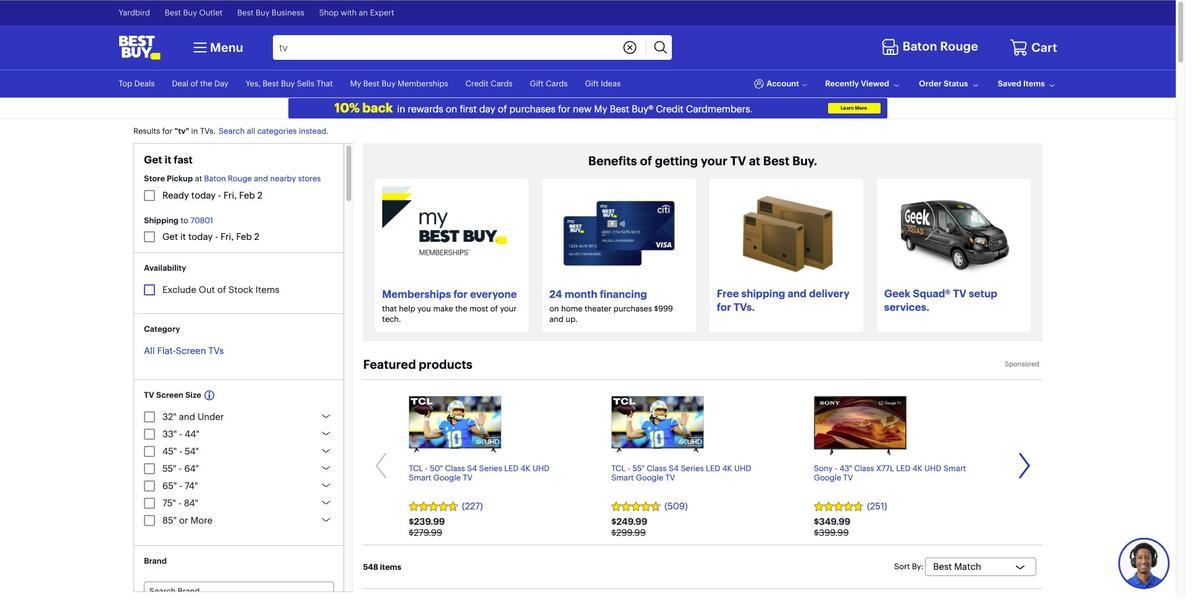 Task type: locate. For each thing, give the bounding box(es) containing it.
get down shipping to 70801 at left top
[[162, 231, 178, 243]]

45" - 54" link
[[162, 446, 199, 459]]

uhd inside tcl - 55" class s4 series led 4k uhd smart google tv
[[734, 464, 751, 474]]

1 horizontal spatial the
[[455, 304, 467, 314]]

$349.99
[[814, 516, 851, 528]]

2 gift from the left
[[585, 78, 599, 88]]

items right saved
[[1023, 78, 1045, 88]]

business
[[272, 7, 304, 17]]

led
[[504, 464, 519, 474], [706, 464, 720, 474], [896, 464, 911, 474]]

32"
[[162, 411, 177, 423]]

1 vertical spatial at
[[195, 174, 202, 184]]

recently viewed
[[825, 78, 889, 88]]

2 $ from the left
[[611, 527, 616, 539]]

memberships up you
[[382, 288, 451, 301]]

0 horizontal spatial led
[[504, 464, 519, 474]]

1 vertical spatial for
[[453, 288, 468, 301]]

1 horizontal spatial rouge
[[940, 38, 978, 54]]

exclude
[[162, 284, 196, 296]]

0 horizontal spatial rouge
[[228, 174, 252, 184]]

store
[[144, 174, 165, 184]]

1 uhd from the left
[[533, 464, 550, 474]]

squad®
[[913, 287, 951, 300]]

1 s4 from the left
[[467, 464, 477, 474]]

s4 right 50"
[[467, 464, 477, 474]]

class right 50"
[[445, 464, 465, 474]]

0 vertical spatial it
[[165, 153, 171, 166]]

- inside sony - 43" class x77l led 4k uhd smart google tv
[[835, 464, 837, 474]]

tvs
[[200, 126, 213, 136], [209, 345, 224, 357]]

menu button
[[190, 37, 243, 57]]

memberships down type to search. navigate forward to hear suggestions text field at the top
[[398, 78, 448, 88]]

0 horizontal spatial cards
[[491, 78, 513, 88]]

tv up (227)
[[463, 473, 473, 483]]

55"
[[162, 463, 176, 475], [633, 464, 645, 474]]

of left getting
[[640, 153, 652, 169]]

and right 32"
[[179, 411, 195, 423]]

ready
[[162, 189, 189, 201]]

1 class from the left
[[445, 464, 465, 474]]

series up (509) link
[[681, 464, 704, 474]]

help
[[399, 304, 415, 314]]

1 gift from the left
[[530, 78, 544, 88]]

3 led from the left
[[896, 464, 911, 474]]

1 vertical spatial baton
[[204, 174, 226, 184]]

google up the $239.99
[[433, 473, 461, 483]]

2 4k from the left
[[722, 464, 732, 474]]

gift cards link
[[530, 78, 568, 88]]

1 55" from the left
[[162, 463, 176, 475]]

credit
[[466, 78, 489, 88]]

2 55" from the left
[[633, 464, 645, 474]]

tvs.
[[734, 301, 755, 314]]

32" and Under checkbox
[[144, 412, 155, 423]]

recently
[[825, 78, 859, 88]]

1 vertical spatial tvs
[[209, 345, 224, 357]]

tvs right in
[[200, 126, 213, 136]]

2 horizontal spatial led
[[896, 464, 911, 474]]

1 horizontal spatial class
[[647, 464, 667, 474]]

featured products
[[363, 357, 473, 372]]

2 series from the left
[[681, 464, 704, 474]]

all flat-screen tvs
[[144, 345, 224, 357]]

tv inside sony - 43" class x77l led 4k uhd smart google tv
[[843, 473, 853, 483]]

0 vertical spatial get
[[144, 153, 162, 166]]

the
[[200, 78, 212, 88], [455, 304, 467, 314]]

google for (509)
[[636, 473, 663, 483]]

1 horizontal spatial $
[[611, 527, 616, 539]]

sort
[[894, 562, 910, 572]]

rouge
[[940, 38, 978, 54], [228, 174, 252, 184]]

items inside dropdown button
[[1023, 78, 1045, 88]]

s4 up (509)
[[669, 464, 679, 474]]

0 horizontal spatial tcl
[[409, 464, 423, 474]]

uhd inside tcl - 50" class s4 series led 4k uhd smart google tv
[[533, 464, 550, 474]]

instead.
[[299, 126, 329, 136]]

$249.99 $ 299.99
[[611, 516, 647, 539]]

store pickup at baton rouge and nearby stores
[[144, 174, 321, 184]]

search all categories instead. link
[[216, 126, 332, 136]]

of down the everyone
[[490, 304, 498, 314]]

1 vertical spatial the
[[455, 304, 467, 314]]

gift left ideas
[[585, 78, 599, 88]]

tcl - 50" class s4 series led 4k uhd smart google tv image
[[409, 396, 501, 454]]

0 horizontal spatial class
[[445, 464, 465, 474]]

led up '(227)' link
[[504, 464, 519, 474]]

get it fast
[[144, 153, 193, 166]]

baton rouge
[[903, 38, 978, 54]]

1 vertical spatial rouge
[[228, 174, 252, 184]]

categories
[[257, 126, 297, 136]]

0 horizontal spatial smart
[[409, 473, 431, 483]]

1 horizontal spatial google
[[636, 473, 663, 483]]

4k up '(227)' link
[[521, 464, 531, 474]]

2 horizontal spatial 4k
[[913, 464, 923, 474]]

class inside tcl - 50" class s4 series led 4k uhd smart google tv
[[445, 464, 465, 474]]

548 items
[[363, 562, 401, 572]]

1 vertical spatial fri,
[[221, 231, 234, 243]]

it left fast
[[165, 153, 171, 166]]

s4 inside tcl - 50" class s4 series led 4k uhd smart google tv
[[467, 464, 477, 474]]

45" - 54" checkbox
[[144, 447, 155, 458]]

setup
[[969, 287, 997, 300]]

google up $249.99
[[636, 473, 663, 483]]

0 horizontal spatial your
[[500, 304, 517, 314]]

tcl inside tcl - 50" class s4 series led 4k uhd smart google tv
[[409, 464, 423, 474]]

tcl for $239.99 $ 279.99
[[409, 464, 423, 474]]

1 vertical spatial your
[[500, 304, 517, 314]]

2 uhd from the left
[[734, 464, 751, 474]]

1 cards from the left
[[491, 78, 513, 88]]

viewed
[[861, 78, 889, 88]]

get up store on the top left
[[144, 153, 162, 166]]

smart inside tcl - 55" class s4 series led 4k uhd smart google tv
[[611, 473, 634, 483]]

rouge up status
[[940, 38, 978, 54]]

1 horizontal spatial tcl
[[611, 464, 626, 474]]

2 horizontal spatial uhd
[[925, 464, 942, 474]]

account button
[[754, 78, 808, 90]]

it down to
[[180, 231, 186, 243]]

1 horizontal spatial for
[[453, 288, 468, 301]]

44"
[[185, 429, 199, 440]]

class inside tcl - 55" class s4 series led 4k uhd smart google tv
[[647, 464, 667, 474]]

for left '"tv"'
[[162, 126, 173, 136]]

an
[[359, 7, 368, 17]]

sony - 43" class x77l led 4k uhd smart google tv link
[[814, 464, 976, 495]]

$ inside the $349.99 $ 399.99
[[814, 527, 819, 539]]

2 s4 from the left
[[669, 464, 679, 474]]

- for sony - 43" class x77l led 4k uhd smart google tv
[[835, 464, 837, 474]]

1 horizontal spatial 4k
[[722, 464, 732, 474]]

your right getting
[[701, 153, 727, 169]]

55" - 64" checkbox
[[144, 464, 155, 475]]

your
[[701, 153, 727, 169], [500, 304, 517, 314]]

cart
[[1031, 39, 1057, 55]]

75" - 84"
[[162, 498, 198, 510]]

rouge up ready today - fri, feb 2 at the left top of the page
[[228, 174, 252, 184]]

2 cards from the left
[[546, 78, 568, 88]]

64"
[[184, 463, 199, 475]]

0 horizontal spatial at
[[195, 174, 202, 184]]

gift for gift cards
[[530, 78, 544, 88]]

deal
[[172, 78, 188, 88]]

1 horizontal spatial at
[[749, 153, 760, 169]]

55" down tcl - 55" class s4 series led 4k uhd smart google tv "image"
[[633, 464, 645, 474]]

size
[[185, 390, 201, 400]]

$239.99 $ 279.99
[[409, 516, 445, 539]]

at left buy.
[[749, 153, 760, 169]]

65" - 74"
[[162, 481, 198, 492]]

55" inside tcl - 55" class s4 series led 4k uhd smart google tv
[[633, 464, 645, 474]]

today up 70801
[[191, 189, 216, 201]]

2 horizontal spatial for
[[717, 301, 731, 314]]

sort by:
[[894, 562, 923, 572]]

75" - 84" checkbox
[[144, 498, 155, 510]]

0 vertical spatial the
[[200, 78, 212, 88]]

tv up 32" and under checkbox
[[144, 390, 154, 400]]

1 vertical spatial feb
[[236, 231, 252, 243]]

best right yes,
[[263, 78, 279, 88]]

ideas
[[601, 78, 621, 88]]

yardbird
[[119, 7, 150, 17]]

0 horizontal spatial get
[[144, 153, 162, 166]]

your inside that help you make the most of your tech.
[[500, 304, 517, 314]]

feb down ready today - fri, feb 2 at the left top of the page
[[236, 231, 252, 243]]

series inside tcl - 55" class s4 series led 4k uhd smart google tv
[[681, 464, 704, 474]]

tcl left 50"
[[409, 464, 423, 474]]

cards for gift cards
[[546, 78, 568, 88]]

of right deal
[[191, 78, 198, 88]]

expert
[[370, 7, 394, 17]]

1 horizontal spatial s4
[[669, 464, 679, 474]]

for down free on the right of the page
[[717, 301, 731, 314]]

65" - 74" checkbox
[[144, 481, 155, 492]]

for for results
[[162, 126, 173, 136]]

1 horizontal spatial cards
[[546, 78, 568, 88]]

baton up ready today - fri, feb 2 at the left top of the page
[[204, 174, 226, 184]]

deal of the day
[[172, 78, 228, 88]]

exclude out of stock items
[[162, 284, 279, 296]]

the inside utility element
[[200, 78, 212, 88]]

4k inside tcl - 55" class s4 series led 4k uhd smart google tv
[[722, 464, 732, 474]]

gift ideas
[[585, 78, 621, 88]]

s4 inside tcl - 55" class s4 series led 4k uhd smart google tv
[[669, 464, 679, 474]]

at right pickup
[[195, 174, 202, 184]]

tcl up $249.99
[[611, 464, 626, 474]]

class
[[445, 464, 465, 474], [647, 464, 667, 474], [854, 464, 874, 474]]

0 horizontal spatial s4
[[467, 464, 477, 474]]

1 vertical spatial screen
[[156, 390, 183, 400]]

1 horizontal spatial baton
[[903, 38, 937, 54]]

tv right the sony
[[843, 473, 853, 483]]

theater
[[585, 304, 612, 314]]

and down on
[[550, 314, 564, 324]]

2 led from the left
[[706, 464, 720, 474]]

series
[[479, 464, 502, 474], [681, 464, 704, 474]]

1 horizontal spatial uhd
[[734, 464, 751, 474]]

led inside tcl - 50" class s4 series led 4k uhd smart google tv
[[504, 464, 519, 474]]

your down the everyone
[[500, 304, 517, 314]]

led inside tcl - 55" class s4 series led 4k uhd smart google tv
[[706, 464, 720, 474]]

0 horizontal spatial gift
[[530, 78, 544, 88]]

fri,
[[224, 189, 237, 201], [221, 231, 234, 243]]

x77l
[[876, 464, 894, 474]]

2 vertical spatial for
[[717, 301, 731, 314]]

3 $ from the left
[[814, 527, 819, 539]]

75" - 84" link
[[162, 498, 198, 511]]

0 vertical spatial baton
[[903, 38, 937, 54]]

4k inside tcl - 50" class s4 series led 4k uhd smart google tv
[[521, 464, 531, 474]]

1 series from the left
[[479, 464, 502, 474]]

for for memberships
[[453, 288, 468, 301]]

$ for $249.99
[[611, 527, 616, 539]]

series up '(227)' link
[[479, 464, 502, 474]]

for up that help you make the most of your tech.
[[453, 288, 468, 301]]

cards right credit
[[491, 78, 513, 88]]

baton up order
[[903, 38, 937, 54]]

and left delivery
[[788, 287, 807, 300]]

75"
[[162, 498, 176, 510]]

google up $349.99
[[814, 473, 841, 483]]

tcl for $249.99 $ 299.99
[[611, 464, 626, 474]]

- inside tcl - 50" class s4 series led 4k uhd smart google tv
[[425, 464, 428, 474]]

fri, down store pickup at baton rouge and nearby stores
[[224, 189, 237, 201]]

that
[[317, 78, 333, 88]]

1 tcl from the left
[[409, 464, 423, 474]]

Get it today - Fri, Feb 2 checkbox
[[144, 232, 155, 243]]

class for (509)
[[647, 464, 667, 474]]

1 vertical spatial get
[[162, 231, 178, 243]]

best
[[165, 7, 181, 17], [237, 7, 254, 17], [263, 78, 279, 88], [363, 78, 380, 88], [763, 153, 790, 169]]

Ready today - Fri, Feb 2 checkbox
[[144, 190, 155, 201]]

0 horizontal spatial uhd
[[533, 464, 550, 474]]

baton rouge and nearby stores button
[[204, 174, 321, 184]]

1 horizontal spatial 55"
[[633, 464, 645, 474]]

benefits of getting your tv at best buy.
[[588, 153, 817, 169]]

screen down category
[[176, 345, 206, 357]]

3 uhd from the left
[[925, 464, 942, 474]]

series for (509)
[[681, 464, 704, 474]]

rouge inside dropdown button
[[940, 38, 978, 54]]

stock
[[229, 284, 253, 296]]

google inside tcl - 55" class s4 series led 4k uhd smart google tv
[[636, 473, 663, 483]]

1 horizontal spatial gift
[[585, 78, 599, 88]]

tv up (509)
[[665, 473, 675, 483]]

class for (251)
[[854, 464, 874, 474]]

and inside free shipping and delivery for tvs.
[[788, 287, 807, 300]]

2 google from the left
[[636, 473, 663, 483]]

2 horizontal spatial google
[[814, 473, 841, 483]]

- inside tcl - 55" class s4 series led 4k uhd smart google tv
[[628, 464, 630, 474]]

0 horizontal spatial 55"
[[162, 463, 176, 475]]

1 vertical spatial items
[[256, 284, 279, 296]]

tv left setup
[[953, 287, 967, 300]]

items right the stock
[[256, 284, 279, 296]]

tcl inside tcl - 55" class s4 series led 4k uhd smart google tv
[[611, 464, 626, 474]]

gift right 'credit cards' in the top left of the page
[[530, 78, 544, 88]]

screen up 32"
[[156, 390, 183, 400]]

0 vertical spatial for
[[162, 126, 173, 136]]

class right 43"
[[854, 464, 874, 474]]

4k right x77l
[[913, 464, 923, 474]]

1 $ from the left
[[409, 527, 414, 539]]

class inside sony - 43" class x77l led 4k uhd smart google tv
[[854, 464, 874, 474]]

memberships inside utility element
[[398, 78, 448, 88]]

1 horizontal spatial it
[[180, 231, 186, 243]]

3 4k from the left
[[913, 464, 923, 474]]

0 vertical spatial memberships
[[398, 78, 448, 88]]

0 vertical spatial items
[[1023, 78, 1045, 88]]

0 horizontal spatial it
[[165, 153, 171, 166]]

0 vertical spatial rouge
[[940, 38, 978, 54]]

$ inside $239.99 $ 279.99
[[409, 527, 414, 539]]

it for today
[[180, 231, 186, 243]]

1 vertical spatial 2
[[254, 231, 259, 243]]

geek squad® tv setup services.
[[884, 287, 997, 314]]

led right x77l
[[896, 464, 911, 474]]

0 horizontal spatial items
[[256, 284, 279, 296]]

3 class from the left
[[854, 464, 874, 474]]

4k inside sony - 43" class x77l led 4k uhd smart google tv
[[913, 464, 923, 474]]

0 horizontal spatial $
[[409, 527, 414, 539]]

most
[[470, 304, 488, 314]]

$ for $349.99
[[814, 527, 819, 539]]

0 horizontal spatial the
[[200, 78, 212, 88]]

55" down 45"
[[162, 463, 176, 475]]

84"
[[184, 498, 198, 510]]

tvs up tv screen size info icon
[[209, 345, 224, 357]]

0 horizontal spatial series
[[479, 464, 502, 474]]

1 vertical spatial it
[[180, 231, 186, 243]]

2 horizontal spatial smart
[[944, 464, 966, 474]]

0 vertical spatial screen
[[176, 345, 206, 357]]

gift
[[530, 78, 544, 88], [585, 78, 599, 88]]

it
[[165, 153, 171, 166], [180, 231, 186, 243]]

smart for (509)
[[611, 473, 634, 483]]

85" or More checkbox
[[144, 516, 155, 527]]

led up (509) link
[[706, 464, 720, 474]]

series for (227)
[[479, 464, 502, 474]]

smart inside tcl - 50" class s4 series led 4k uhd smart google tv
[[409, 473, 431, 483]]

List is populated as you type. Navigate forward to read and select from the list text field
[[144, 582, 334, 598]]

1 horizontal spatial your
[[701, 153, 727, 169]]

the left most on the left
[[455, 304, 467, 314]]

$
[[409, 527, 414, 539], [611, 527, 616, 539], [814, 527, 819, 539]]

0 horizontal spatial google
[[433, 473, 461, 483]]

2 horizontal spatial class
[[854, 464, 874, 474]]

today down 70801 button
[[188, 231, 213, 243]]

best right 'outlet'
[[237, 7, 254, 17]]

2 class from the left
[[647, 464, 667, 474]]

1 horizontal spatial items
[[1023, 78, 1045, 88]]

33"
[[162, 429, 177, 440]]

feb down store pickup at baton rouge and nearby stores
[[239, 189, 255, 201]]

- for 75" - 84"
[[178, 498, 181, 510]]

fri, down ready today - fri, feb 2 at the left top of the page
[[221, 231, 234, 243]]

2 horizontal spatial $
[[814, 527, 819, 539]]

items
[[380, 562, 401, 572]]

cards up advertisement element
[[546, 78, 568, 88]]

tv
[[730, 153, 746, 169], [953, 287, 967, 300], [144, 390, 154, 400], [463, 473, 473, 483], [665, 473, 675, 483], [843, 473, 853, 483]]

1 horizontal spatial led
[[706, 464, 720, 474]]

0 horizontal spatial for
[[162, 126, 173, 136]]

2 tcl from the left
[[611, 464, 626, 474]]

3 google from the left
[[814, 473, 841, 483]]

1 horizontal spatial get
[[162, 231, 178, 243]]

1 led from the left
[[504, 464, 519, 474]]

google inside tcl - 50" class s4 series led 4k uhd smart google tv
[[433, 473, 461, 483]]

$ inside $249.99 $ 299.99
[[611, 527, 616, 539]]

0 horizontal spatial 4k
[[521, 464, 531, 474]]

1 google from the left
[[433, 473, 461, 483]]

class up (509)
[[647, 464, 667, 474]]

4k up (509) link
[[722, 464, 732, 474]]

sponsored
[[1005, 360, 1039, 368]]

bestbuy.com image
[[119, 35, 161, 60]]

279.99
[[414, 527, 442, 539]]

tv inside the geek squad® tv setup services.
[[953, 287, 967, 300]]

1 horizontal spatial smart
[[611, 473, 634, 483]]

0 vertical spatial 2
[[257, 189, 262, 201]]

geek
[[884, 287, 911, 300]]

gift cards
[[530, 78, 568, 88]]

smart inside sony - 43" class x77l led 4k uhd smart google tv
[[944, 464, 966, 474]]

1 4k from the left
[[521, 464, 531, 474]]

series inside tcl - 50" class s4 series led 4k uhd smart google tv
[[479, 464, 502, 474]]

1 horizontal spatial series
[[681, 464, 704, 474]]

more
[[191, 515, 213, 527]]

led inside sony - 43" class x77l led 4k uhd smart google tv
[[896, 464, 911, 474]]

cards
[[491, 78, 513, 88], [546, 78, 568, 88]]

tcl
[[409, 464, 423, 474], [611, 464, 626, 474]]

saved
[[998, 78, 1022, 88]]

the left day
[[200, 78, 212, 88]]

led for (509)
[[706, 464, 720, 474]]

0 vertical spatial at
[[749, 153, 760, 169]]



Task type: describe. For each thing, give the bounding box(es) containing it.
33" - 44" checkbox
[[144, 429, 155, 440]]

shop with an expert link
[[319, 7, 394, 18]]

85"
[[162, 515, 177, 527]]

with
[[341, 7, 357, 17]]

utility element
[[119, 70, 1057, 97]]

getting
[[655, 153, 698, 169]]

32" and under link
[[162, 411, 224, 424]]

in
[[191, 126, 198, 136]]

stores
[[298, 174, 321, 184]]

$ for $239.99
[[409, 527, 414, 539]]

s4 for (509)
[[669, 464, 679, 474]]

you
[[417, 304, 431, 314]]

delivery
[[809, 287, 850, 300]]

0 vertical spatial your
[[701, 153, 727, 169]]

get it today - fri, feb 2
[[162, 231, 259, 243]]

results
[[133, 126, 160, 136]]

tv inside tcl - 50" class s4 series led 4k uhd smart google tv
[[463, 473, 473, 483]]

sony
[[814, 464, 833, 474]]

Type to search. Navigate forward to hear suggestions text field
[[273, 35, 620, 60]]

best buy outlet link
[[165, 7, 223, 18]]

order status button
[[919, 78, 981, 89]]

70801
[[190, 215, 213, 225]]

0 vertical spatial feb
[[239, 189, 255, 201]]

saved items
[[998, 78, 1045, 88]]

buy left 'outlet'
[[183, 7, 197, 17]]

tv right getting
[[730, 153, 746, 169]]

search
[[219, 126, 245, 136]]

tv inside tcl - 55" class s4 series led 4k uhd smart google tv
[[665, 473, 675, 483]]

flat-
[[157, 345, 176, 357]]

gift for gift ideas
[[585, 78, 599, 88]]

it for fast
[[165, 153, 171, 166]]

cart link
[[1010, 38, 1057, 57]]

299.99
[[616, 527, 646, 539]]

0 vertical spatial today
[[191, 189, 216, 201]]

1 vertical spatial memberships
[[382, 288, 451, 301]]

day
[[214, 78, 228, 88]]

the inside that help you make the most of your tech.
[[455, 304, 467, 314]]

google for (227)
[[433, 473, 461, 483]]

category
[[144, 324, 180, 334]]

advertisement element
[[288, 98, 887, 118]]

0 vertical spatial tvs
[[200, 126, 213, 136]]

.
[[213, 126, 216, 136]]

(251) link
[[814, 501, 976, 512]]

55" - 64" link
[[162, 463, 199, 476]]

0 vertical spatial fri,
[[224, 189, 237, 201]]

of inside utility element
[[191, 78, 198, 88]]

services.
[[884, 301, 930, 314]]

4k for (509)
[[722, 464, 732, 474]]

shop
[[319, 7, 339, 17]]

buy left business
[[256, 7, 270, 17]]

shop with an expert
[[319, 7, 394, 17]]

55" - 64"
[[162, 463, 199, 475]]

yes,
[[246, 78, 261, 88]]

credit cards link
[[466, 78, 513, 88]]

google inside sony - 43" class x77l led 4k uhd smart google tv
[[814, 473, 841, 483]]

$239.99
[[409, 516, 445, 528]]

tech.
[[382, 314, 401, 324]]

availability
[[144, 263, 186, 273]]

led for (227)
[[504, 464, 519, 474]]

for inside free shipping and delivery for tvs.
[[717, 301, 731, 314]]

get for get it fast
[[144, 153, 162, 166]]

to
[[181, 215, 188, 225]]

of inside that help you make the most of your tech.
[[490, 304, 498, 314]]

Exclude Out of Stock Items checkbox
[[144, 285, 155, 296]]

cards for credit cards
[[491, 78, 513, 88]]

24 month financing
[[550, 288, 647, 301]]

(227) link
[[409, 501, 571, 512]]

tv screen size info image
[[204, 391, 214, 401]]

$349.99 $ 399.99
[[814, 516, 851, 539]]

(251)
[[867, 501, 887, 512]]

4k for (227)
[[521, 464, 531, 474]]

548
[[363, 562, 378, 572]]

get for get it today - fri, feb 2
[[162, 231, 178, 243]]

buy left sells on the left
[[281, 78, 295, 88]]

- for 45" - 54"
[[179, 446, 182, 458]]

0 horizontal spatial baton
[[204, 174, 226, 184]]

class for (227)
[[445, 464, 465, 474]]

best left 'outlet'
[[165, 7, 181, 17]]

45" - 54"
[[162, 446, 199, 458]]

and left nearby
[[254, 174, 268, 184]]

featured
[[363, 357, 416, 372]]

tcl - 55" class s4 series led 4k uhd smart google tv link
[[611, 464, 773, 495]]

baton rouge button
[[881, 36, 981, 59]]

top
[[119, 78, 132, 88]]

50"
[[430, 464, 443, 474]]

best buy help human beacon image
[[1118, 538, 1170, 590]]

"tv"
[[175, 126, 189, 136]]

33" - 44" link
[[162, 429, 199, 442]]

my
[[350, 78, 361, 88]]

- for tcl - 55" class s4 series led 4k uhd smart google tv
[[628, 464, 630, 474]]

sells
[[297, 78, 314, 88]]

best right my
[[363, 78, 380, 88]]

free shipping and delivery for tvs.
[[717, 287, 850, 314]]

uhd for (509)
[[734, 464, 751, 474]]

33" - 44"
[[162, 429, 199, 440]]

best buy outlet
[[165, 7, 223, 17]]

baton inside dropdown button
[[903, 38, 937, 54]]

that help you make the most of your tech.
[[382, 304, 517, 324]]

products
[[419, 357, 473, 372]]

top deals link
[[119, 78, 155, 88]]

sony - 43" class x77l led 4k uhd smart google tv image
[[814, 396, 907, 456]]

status
[[944, 78, 968, 88]]

uhd for (227)
[[533, 464, 550, 474]]

1 vertical spatial today
[[188, 231, 213, 243]]

- for 65" - 74"
[[179, 481, 182, 492]]

best left buy.
[[763, 153, 790, 169]]

benefits
[[588, 153, 637, 169]]

85" or more
[[162, 515, 213, 527]]

$999
[[654, 304, 673, 314]]

tcl - 55" class s4 series led 4k uhd smart google tv
[[611, 464, 751, 483]]

ready today - fri, feb 2
[[162, 189, 262, 201]]

- for 55" - 64"
[[179, 463, 182, 475]]

saved items button
[[998, 78, 1057, 89]]

deal of the day link
[[172, 78, 228, 88]]

of right out
[[217, 284, 226, 296]]

out
[[199, 284, 215, 296]]

that
[[382, 304, 397, 314]]

cart icon image
[[1010, 38, 1028, 57]]

uhd inside sony - 43" class x77l led 4k uhd smart google tv
[[925, 464, 942, 474]]

- for 33" - 44"
[[179, 429, 182, 440]]

buy right my
[[382, 78, 396, 88]]

yes, best buy sells that
[[246, 78, 333, 88]]

buy.
[[792, 153, 817, 169]]

tcl - 55" class s4 series led 4k uhd smart google tv image
[[611, 396, 704, 454]]

my best buy memberships link
[[350, 78, 448, 88]]

- for tcl - 50" class s4 series led 4k uhd smart google tv
[[425, 464, 428, 474]]

recently viewed button
[[825, 78, 902, 89]]

yardbird link
[[119, 7, 150, 18]]

43"
[[840, 464, 852, 474]]

all
[[247, 126, 255, 136]]

shipping to 70801
[[144, 215, 213, 225]]

smart for (227)
[[409, 473, 431, 483]]

24
[[550, 288, 562, 301]]

and inside the on home theater purchases $999 and up.
[[550, 314, 564, 324]]

s4 for (227)
[[467, 464, 477, 474]]



Task type: vqa. For each thing, say whether or not it's contained in the screenshot.
LED in TCL - 50" CLASS S4 SERIES LED 4K UHD SMART GOOGLE TV
yes



